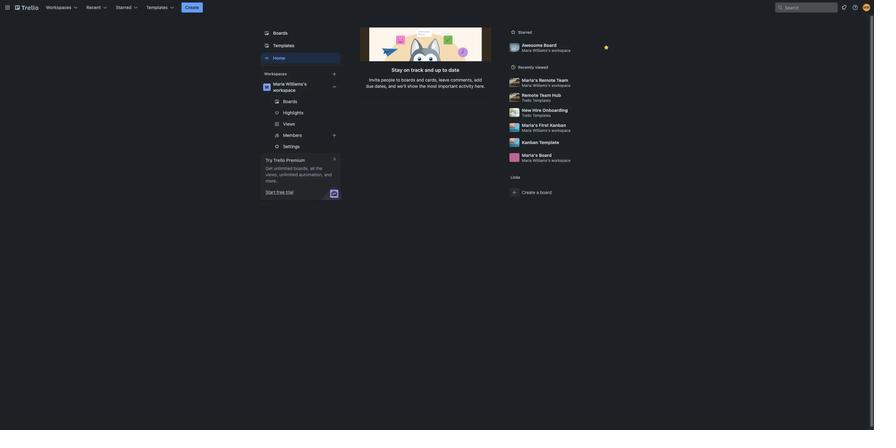Task type: describe. For each thing, give the bounding box(es) containing it.
williams's inside awesome board maria williams's workspace
[[533, 48, 551, 53]]

comments,
[[451, 77, 473, 83]]

trello for new
[[522, 113, 532, 118]]

board for awesome board
[[544, 42, 557, 48]]

all
[[310, 166, 315, 171]]

on
[[404, 67, 410, 73]]

Search field
[[783, 3, 838, 12]]

create a workspace image
[[331, 70, 338, 78]]

maria williams's workspace
[[273, 81, 307, 93]]

click to unstar awesome board. it will be removed from your starred list. image
[[604, 44, 610, 51]]

and left up
[[425, 67, 434, 73]]

highlights link
[[261, 108, 341, 118]]

add
[[475, 77, 482, 83]]

due
[[366, 84, 374, 89]]

maria inside the 'maria's board maria williams's workspace'
[[522, 158, 532, 163]]

settings
[[283, 144, 300, 149]]

members
[[283, 133, 302, 138]]

maria williams (mariawilliams94) image
[[863, 4, 871, 11]]

invite
[[369, 77, 380, 83]]

maria inside maria williams's workspace
[[273, 81, 285, 87]]

1 vertical spatial workspaces
[[264, 72, 287, 76]]

the inside try trello premium get unlimited boards, all the views, unlimited automation, and more.
[[316, 166, 323, 171]]

maria's for maria's remote team
[[522, 78, 538, 83]]

views
[[283, 122, 295, 127]]

boards link for highlights
[[261, 97, 341, 107]]

links
[[511, 175, 521, 180]]

most
[[427, 84, 437, 89]]

home image
[[263, 54, 271, 62]]

workspaces inside 'workspaces' "dropdown button"
[[46, 5, 71, 10]]

0 vertical spatial unlimited
[[274, 166, 293, 171]]

views,
[[266, 172, 278, 178]]

and up show
[[417, 77, 424, 83]]

workspace inside maria williams's workspace
[[273, 88, 296, 93]]

start free trial
[[266, 190, 294, 195]]

start free trial button
[[266, 189, 294, 196]]

settings link
[[261, 142, 341, 152]]

members link
[[261, 131, 347, 141]]

track
[[411, 67, 424, 73]]

starred inside popup button
[[116, 5, 131, 10]]

up
[[435, 67, 441, 73]]

home
[[273, 55, 285, 61]]

kanban template
[[522, 140, 560, 145]]

maria inside awesome board maria williams's workspace
[[522, 48, 532, 53]]

we'll
[[397, 84, 407, 89]]

m
[[265, 85, 269, 90]]

williams's inside maria's first kanban maria williams's workspace
[[533, 128, 551, 133]]

templates inside dropdown button
[[146, 5, 168, 10]]

start
[[266, 190, 276, 195]]

templates inside the remote team hub trello templates
[[533, 98, 551, 103]]

boards link for templates
[[261, 28, 341, 39]]

templates inside new hire onboarding trello templates
[[533, 113, 551, 118]]

boards
[[402, 77, 416, 83]]

hire
[[533, 108, 542, 113]]

starred button
[[112, 3, 141, 13]]

dates,
[[375, 84, 387, 89]]

new
[[522, 108, 532, 113]]

cards,
[[426, 77, 438, 83]]

trial
[[286, 190, 294, 195]]

recent button
[[83, 3, 111, 13]]

forward image
[[340, 132, 347, 139]]

highlights
[[283, 110, 304, 116]]

kanban template link
[[507, 135, 614, 150]]

remote team hub trello templates
[[522, 93, 561, 103]]

1 vertical spatial unlimited
[[280, 172, 298, 178]]

workspace inside the maria's remote team maria williams's workspace
[[552, 83, 571, 88]]

onboarding
[[543, 108, 568, 113]]

team inside the maria's remote team maria williams's workspace
[[557, 78, 569, 83]]

board
[[540, 190, 552, 195]]

templates up home
[[273, 43, 295, 48]]



Task type: locate. For each thing, give the bounding box(es) containing it.
0 vertical spatial maria's
[[522, 78, 538, 83]]

more.
[[266, 179, 277, 184]]

first
[[539, 123, 549, 128]]

1 horizontal spatial to
[[443, 67, 448, 73]]

board right awesome
[[544, 42, 557, 48]]

workspaces
[[46, 5, 71, 10], [264, 72, 287, 76]]

maria's down kanban template
[[522, 153, 538, 158]]

0 vertical spatial board
[[544, 42, 557, 48]]

create for create a board
[[522, 190, 536, 195]]

0 horizontal spatial create
[[185, 5, 199, 10]]

1 horizontal spatial starred
[[518, 30, 532, 35]]

to
[[443, 67, 448, 73], [396, 77, 400, 83]]

team inside the remote team hub trello templates
[[540, 93, 551, 98]]

premium
[[286, 158, 305, 163]]

templates up hire
[[533, 98, 551, 103]]

0 vertical spatial the
[[419, 84, 426, 89]]

trello inside the remote team hub trello templates
[[522, 98, 532, 103]]

free
[[277, 190, 285, 195]]

hub
[[553, 93, 561, 98]]

and down people at the left top of page
[[389, 84, 396, 89]]

open information menu image
[[853, 4, 859, 11]]

remote down viewed
[[539, 78, 556, 83]]

views link
[[261, 119, 341, 129]]

important
[[438, 84, 458, 89]]

1 vertical spatial the
[[316, 166, 323, 171]]

people
[[381, 77, 395, 83]]

1 vertical spatial remote
[[522, 93, 539, 98]]

0 horizontal spatial starred
[[116, 5, 131, 10]]

maria's for maria's board
[[522, 153, 538, 158]]

maria
[[522, 48, 532, 53], [273, 81, 285, 87], [522, 83, 532, 88], [522, 128, 532, 133], [522, 158, 532, 163]]

boards for templates
[[273, 30, 288, 36]]

templates right starred popup button
[[146, 5, 168, 10]]

1 vertical spatial trello
[[522, 113, 532, 118]]

williams's down first
[[533, 128, 551, 133]]

boards link up templates link
[[261, 28, 341, 39]]

0 notifications image
[[841, 4, 848, 11]]

templates link
[[261, 40, 341, 51]]

remote up 'new'
[[522, 93, 539, 98]]

board down the template
[[539, 153, 552, 158]]

2 boards link from the top
[[261, 97, 341, 107]]

awesome board maria williams's workspace
[[522, 42, 571, 53]]

maria's down recently viewed
[[522, 78, 538, 83]]

0 vertical spatial trello
[[522, 98, 532, 103]]

board inside the 'maria's board maria williams's workspace'
[[539, 153, 552, 158]]

board inside awesome board maria williams's workspace
[[544, 42, 557, 48]]

and
[[425, 67, 434, 73], [417, 77, 424, 83], [389, 84, 396, 89], [324, 172, 332, 178]]

the right 'all'
[[316, 166, 323, 171]]

maria down recently
[[522, 83, 532, 88]]

templates button
[[143, 3, 178, 13]]

kanban left the template
[[522, 140, 539, 145]]

create a board button
[[507, 185, 614, 200]]

to inside invite people to boards and cards, leave comments, add due dates, and we'll show the most important activity here.
[[396, 77, 400, 83]]

the
[[419, 84, 426, 89], [316, 166, 323, 171]]

board image
[[263, 29, 271, 37]]

new hire onboarding trello templates
[[522, 108, 568, 118]]

activity
[[459, 84, 474, 89]]

recently
[[518, 65, 535, 70]]

recently viewed
[[518, 65, 549, 70]]

maria inside maria's first kanban maria williams's workspace
[[522, 128, 532, 133]]

williams's inside the maria's remote team maria williams's workspace
[[533, 83, 551, 88]]

switch to… image
[[4, 4, 11, 11]]

unlimited up 'views,'
[[274, 166, 293, 171]]

0 horizontal spatial kanban
[[522, 140, 539, 145]]

templates down hire
[[533, 113, 551, 118]]

1 vertical spatial boards
[[283, 99, 297, 104]]

boards for highlights
[[283, 99, 297, 104]]

and inside try trello premium get unlimited boards, all the views, unlimited automation, and more.
[[324, 172, 332, 178]]

show
[[408, 84, 418, 89]]

1 maria's from the top
[[522, 78, 538, 83]]

0 vertical spatial starred
[[116, 5, 131, 10]]

kanban right first
[[550, 123, 566, 128]]

1 horizontal spatial create
[[522, 190, 536, 195]]

maria's left first
[[522, 123, 538, 128]]

workspace inside awesome board maria williams's workspace
[[552, 48, 571, 53]]

here.
[[475, 84, 485, 89]]

maria's for maria's first kanban
[[522, 123, 538, 128]]

boards link up highlights link
[[261, 97, 341, 107]]

boards,
[[294, 166, 309, 171]]

trello up 'new'
[[522, 98, 532, 103]]

team
[[557, 78, 569, 83], [540, 93, 551, 98]]

add image
[[331, 132, 338, 139]]

a
[[537, 190, 539, 195]]

template
[[540, 140, 560, 145]]

williams's down awesome
[[533, 48, 551, 53]]

remote
[[539, 78, 556, 83], [522, 93, 539, 98]]

0 vertical spatial kanban
[[550, 123, 566, 128]]

home link
[[261, 53, 341, 64]]

maria's remote team maria williams's workspace
[[522, 78, 571, 88]]

workspace inside the 'maria's board maria williams's workspace'
[[552, 158, 571, 163]]

kanban inside maria's first kanban maria williams's workspace
[[550, 123, 566, 128]]

starred up awesome
[[518, 30, 532, 35]]

date
[[449, 67, 460, 73]]

to up we'll
[[396, 77, 400, 83]]

trello right try
[[274, 158, 285, 163]]

board for maria's board
[[539, 153, 552, 158]]

0 vertical spatial boards link
[[261, 28, 341, 39]]

maria's
[[522, 78, 538, 83], [522, 123, 538, 128], [522, 153, 538, 158]]

get
[[266, 166, 273, 171]]

leave
[[439, 77, 450, 83]]

team up the hub
[[557, 78, 569, 83]]

back to home image
[[15, 3, 39, 13]]

and right automation,
[[324, 172, 332, 178]]

board
[[544, 42, 557, 48], [539, 153, 552, 158]]

invite people to boards and cards, leave comments, add due dates, and we'll show the most important activity here.
[[366, 77, 485, 89]]

1 vertical spatial board
[[539, 153, 552, 158]]

maria inside the maria's remote team maria williams's workspace
[[522, 83, 532, 88]]

workspaces button
[[42, 3, 81, 13]]

1 horizontal spatial team
[[557, 78, 569, 83]]

williams's inside the 'maria's board maria williams's workspace'
[[533, 158, 551, 163]]

1 boards link from the top
[[261, 28, 341, 39]]

trello inside new hire onboarding trello templates
[[522, 113, 532, 118]]

1 vertical spatial team
[[540, 93, 551, 98]]

1 vertical spatial create
[[522, 190, 536, 195]]

maria's inside the 'maria's board maria williams's workspace'
[[522, 153, 538, 158]]

trello
[[522, 98, 532, 103], [522, 113, 532, 118], [274, 158, 285, 163]]

2 vertical spatial maria's
[[522, 153, 538, 158]]

maria down kanban template
[[522, 158, 532, 163]]

maria's inside the maria's remote team maria williams's workspace
[[522, 78, 538, 83]]

1 horizontal spatial remote
[[539, 78, 556, 83]]

1 vertical spatial boards link
[[261, 97, 341, 107]]

template board image
[[263, 42, 271, 49]]

stay on track and up to date
[[392, 67, 460, 73]]

stay
[[392, 67, 403, 73]]

maria's board maria williams's workspace
[[522, 153, 571, 163]]

maria up kanban template
[[522, 128, 532, 133]]

maria's first kanban maria williams's workspace
[[522, 123, 571, 133]]

automation,
[[299, 172, 323, 178]]

remote inside the remote team hub trello templates
[[522, 93, 539, 98]]

team left the hub
[[540, 93, 551, 98]]

the inside invite people to boards and cards, leave comments, add due dates, and we'll show the most important activity here.
[[419, 84, 426, 89]]

awesome
[[522, 42, 543, 48]]

0 vertical spatial workspaces
[[46, 5, 71, 10]]

unlimited down boards,
[[280, 172, 298, 178]]

williams's down kanban template
[[533, 158, 551, 163]]

0 horizontal spatial team
[[540, 93, 551, 98]]

1 vertical spatial kanban
[[522, 140, 539, 145]]

recent
[[86, 5, 101, 10]]

templates
[[146, 5, 168, 10], [273, 43, 295, 48], [533, 98, 551, 103], [533, 113, 551, 118]]

williams's down home link
[[286, 81, 307, 87]]

remote inside the maria's remote team maria williams's workspace
[[539, 78, 556, 83]]

0 horizontal spatial to
[[396, 77, 400, 83]]

1 horizontal spatial the
[[419, 84, 426, 89]]

starred
[[116, 5, 131, 10], [518, 30, 532, 35]]

0 horizontal spatial workspaces
[[46, 5, 71, 10]]

primary element
[[0, 0, 875, 15]]

williams's
[[533, 48, 551, 53], [286, 81, 307, 87], [533, 83, 551, 88], [533, 128, 551, 133], [533, 158, 551, 163]]

create inside create button
[[185, 5, 199, 10]]

create for create
[[185, 5, 199, 10]]

create a board
[[522, 190, 552, 195]]

1 vertical spatial starred
[[518, 30, 532, 35]]

3 maria's from the top
[[522, 153, 538, 158]]

viewed
[[536, 65, 549, 70]]

0 vertical spatial remote
[[539, 78, 556, 83]]

trello inside try trello premium get unlimited boards, all the views, unlimited automation, and more.
[[274, 158, 285, 163]]

0 vertical spatial team
[[557, 78, 569, 83]]

1 horizontal spatial workspaces
[[264, 72, 287, 76]]

boards up highlights
[[283, 99, 297, 104]]

1 vertical spatial to
[[396, 77, 400, 83]]

maria's inside maria's first kanban maria williams's workspace
[[522, 123, 538, 128]]

0 vertical spatial to
[[443, 67, 448, 73]]

unlimited
[[274, 166, 293, 171], [280, 172, 298, 178]]

1 horizontal spatial kanban
[[550, 123, 566, 128]]

boards link
[[261, 28, 341, 39], [261, 97, 341, 107]]

create inside create a board button
[[522, 190, 536, 195]]

0 horizontal spatial remote
[[522, 93, 539, 98]]

trello for remote
[[522, 98, 532, 103]]

boards right board image
[[273, 30, 288, 36]]

search image
[[778, 5, 783, 10]]

create
[[185, 5, 199, 10], [522, 190, 536, 195]]

williams's inside maria williams's workspace
[[286, 81, 307, 87]]

maria down awesome
[[522, 48, 532, 53]]

2 maria's from the top
[[522, 123, 538, 128]]

starred right recent dropdown button
[[116, 5, 131, 10]]

workspace
[[552, 48, 571, 53], [552, 83, 571, 88], [273, 88, 296, 93], [552, 128, 571, 133], [552, 158, 571, 163]]

maria right m
[[273, 81, 285, 87]]

0 vertical spatial boards
[[273, 30, 288, 36]]

williams's up the remote team hub trello templates
[[533, 83, 551, 88]]

workspace inside maria's first kanban maria williams's workspace
[[552, 128, 571, 133]]

try
[[266, 158, 273, 163]]

try trello premium get unlimited boards, all the views, unlimited automation, and more.
[[266, 158, 332, 184]]

boards
[[273, 30, 288, 36], [283, 99, 297, 104]]

1 vertical spatial maria's
[[522, 123, 538, 128]]

trello down 'new'
[[522, 113, 532, 118]]

0 vertical spatial create
[[185, 5, 199, 10]]

the left most
[[419, 84, 426, 89]]

0 horizontal spatial the
[[316, 166, 323, 171]]

kanban
[[550, 123, 566, 128], [522, 140, 539, 145]]

2 vertical spatial trello
[[274, 158, 285, 163]]

create button
[[182, 3, 203, 13]]

to right up
[[443, 67, 448, 73]]



Task type: vqa. For each thing, say whether or not it's contained in the screenshot.
track
yes



